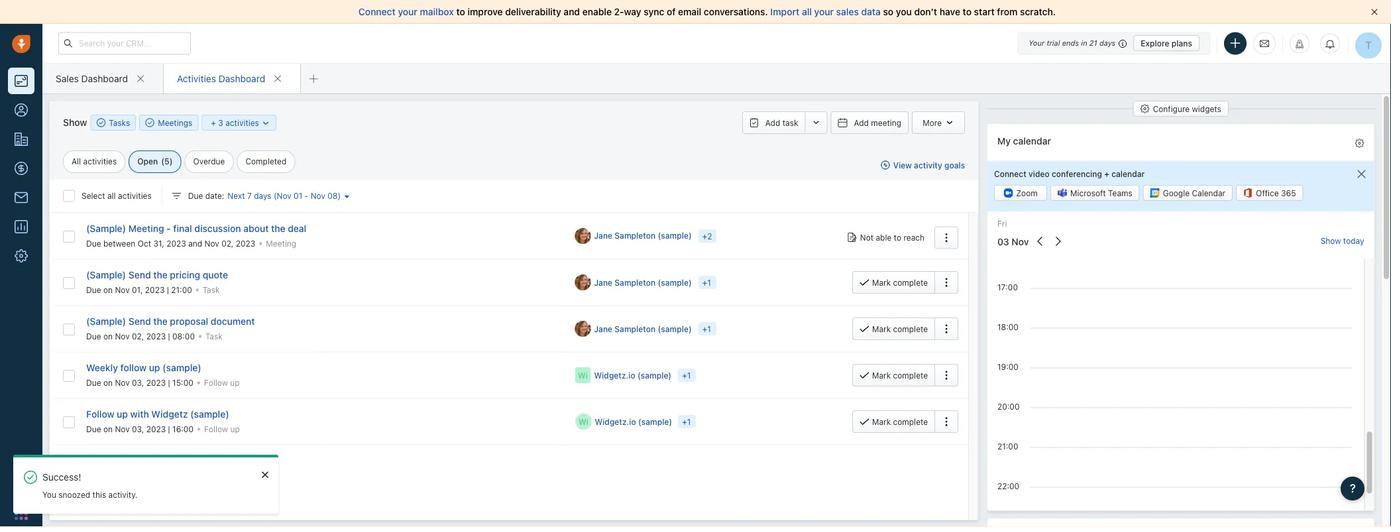 Task type: locate. For each thing, give the bounding box(es) containing it.
1 follow up from the top
[[204, 378, 240, 387]]

2 on from the top
[[103, 332, 113, 341]]

follow
[[204, 378, 228, 387], [86, 409, 114, 419], [204, 425, 228, 434]]

to left start
[[963, 6, 972, 17]]

all right select
[[107, 191, 116, 201]]

3 mark complete from the top
[[873, 371, 928, 380]]

up right 16:00
[[230, 425, 240, 434]]

on for weekly follow up (sample)
[[103, 378, 113, 387]]

02, up "follow"
[[132, 332, 144, 341]]

0 vertical spatial widgetz.io (sample) link
[[594, 370, 672, 381]]

01
[[294, 191, 303, 201]]

mark complete button for (sample)
[[853, 410, 935, 433]]

2 vertical spatial jane
[[594, 324, 613, 333]]

1 horizontal spatial calendar
[[1112, 169, 1145, 178]]

2023 for pricing
[[145, 285, 165, 295]]

dashboard up + 3 activities link
[[219, 73, 265, 84]]

2 mark complete from the top
[[873, 324, 928, 334]]

1 vertical spatial (sample)
[[86, 269, 126, 280]]

jane for (sample) send the pricing quote
[[594, 278, 613, 287]]

( left 01
[[274, 191, 277, 201]]

show left today
[[1321, 237, 1341, 246]]

mark complete
[[873, 278, 928, 287], [873, 324, 928, 334], [873, 371, 928, 380], [873, 417, 928, 426]]

1 vertical spatial jane
[[594, 278, 613, 287]]

wi widgetz.io (sample) for weekly follow up (sample)
[[578, 371, 672, 380]]

0 horizontal spatial days
[[254, 191, 272, 201]]

due for (sample) send the pricing quote
[[86, 285, 101, 295]]

1 vertical spatial +
[[1104, 169, 1110, 178]]

activities for 3
[[226, 118, 259, 128]]

0 vertical spatial the
[[271, 223, 285, 234]]

follow up right 16:00
[[204, 425, 240, 434]]

on left 01,
[[103, 285, 113, 295]]

- right 01
[[305, 191, 309, 201]]

2023 down weekly follow up (sample)
[[146, 378, 166, 387]]

21:00 up 22:00
[[998, 442, 1018, 451]]

quote
[[203, 269, 228, 280]]

) right 01
[[338, 191, 341, 201]]

+1 for quote
[[703, 278, 711, 287]]

+1 for (sample)
[[682, 417, 691, 426]]

widgetz.io
[[594, 371, 636, 380], [595, 417, 636, 426]]

2023 down (sample) send the proposal document
[[146, 332, 166, 341]]

add meeting
[[854, 118, 902, 127]]

1 horizontal spatial activities
[[118, 191, 152, 201]]

1 vertical spatial -
[[167, 223, 171, 234]]

1 horizontal spatial )
[[338, 191, 341, 201]]

send up due on nov 02, 2023 | 08:00 at the left bottom of the page
[[128, 316, 151, 327]]

1 jane sampleton (sample) from the top
[[594, 231, 692, 240]]

1 vertical spatial the
[[153, 269, 168, 280]]

your left sales
[[815, 6, 834, 17]]

the left pricing
[[153, 269, 168, 280]]

3 jane from the top
[[594, 324, 613, 333]]

1 vertical spatial follow up
[[204, 425, 240, 434]]

0 vertical spatial (sample)
[[86, 223, 126, 234]]

03, down "follow"
[[132, 378, 144, 387]]

conversations.
[[704, 6, 768, 17]]

1 vertical spatial 21:00
[[998, 442, 1018, 451]]

widgetz.io (sample) link
[[594, 370, 672, 381], [595, 416, 672, 427]]

calendar right my in the right top of the page
[[1013, 136, 1051, 147]]

0 horizontal spatial dashboard
[[81, 73, 128, 84]]

0 horizontal spatial connect
[[359, 6, 396, 17]]

0 vertical spatial -
[[305, 191, 309, 201]]

18:00
[[998, 323, 1019, 332]]

1 vertical spatial task
[[206, 332, 223, 341]]

1 dashboard from the left
[[81, 73, 128, 84]]

follow left with at left
[[86, 409, 114, 419]]

+1
[[703, 278, 711, 287], [703, 324, 711, 334], [682, 371, 691, 380], [682, 417, 691, 426]]

connect for connect video conferencing + calendar
[[994, 169, 1027, 178]]

2023 down final
[[167, 239, 186, 248]]

your left mailbox at the top left
[[398, 6, 418, 17]]

jane sampleton (sample) for (sample) meeting - final discussion about the deal
[[594, 231, 692, 240]]

| left 16:00
[[168, 425, 170, 434]]

jane sampleton (sample) link for (sample) send the pricing quote
[[594, 277, 693, 288]]

(sample) up between
[[86, 223, 126, 234]]

zoom button
[[994, 185, 1047, 201]]

on down the follow up with widgetz (sample) link
[[103, 425, 113, 434]]

0 horizontal spatial your
[[398, 6, 418, 17]]

0 horizontal spatial 02,
[[132, 332, 144, 341]]

2 follow up from the top
[[204, 425, 240, 434]]

all right import
[[802, 6, 812, 17]]

31,
[[154, 239, 164, 248]]

| down (sample) send the pricing quote link
[[167, 285, 169, 295]]

2 jane sampleton (sample) link from the top
[[594, 277, 693, 288]]

21:00 down pricing
[[171, 285, 192, 295]]

| for proposal
[[168, 332, 170, 341]]

| left 08:00 at the bottom left of page
[[168, 332, 170, 341]]

| for (sample)
[[168, 378, 170, 387]]

0 horizontal spatial meeting
[[128, 223, 164, 234]]

1 vertical spatial 03,
[[132, 425, 144, 434]]

2 03, from the top
[[132, 425, 144, 434]]

0 vertical spatial 02,
[[222, 239, 234, 248]]

3 on from the top
[[103, 378, 113, 387]]

2 complete from the top
[[893, 324, 928, 334]]

0 vertical spatial connect
[[359, 6, 396, 17]]

view activity goals link
[[881, 159, 965, 171]]

Search your CRM... text field
[[58, 32, 191, 55]]

of
[[667, 6, 676, 17]]

nov left 01,
[[115, 285, 130, 295]]

show today link
[[1321, 236, 1365, 249]]

activities right 3
[[226, 118, 259, 128]]

3 jane sampleton (sample) from the top
[[594, 324, 692, 333]]

0 vertical spatial (
[[161, 157, 164, 166]]

microsoft teams button
[[1051, 185, 1140, 201]]

0 vertical spatial sampleton
[[615, 231, 656, 240]]

add left the task at top right
[[766, 118, 781, 127]]

2 vertical spatial (sample)
[[86, 316, 126, 327]]

mark complete for (sample)
[[873, 417, 928, 426]]

in
[[1082, 39, 1088, 47]]

nov down the follow up with widgetz (sample) link
[[115, 425, 130, 434]]

close image
[[262, 471, 269, 478]]

mark complete button for document
[[853, 318, 935, 340]]

0 horizontal spatial and
[[188, 239, 202, 248]]

21:00
[[171, 285, 192, 295], [998, 442, 1018, 451]]

1 vertical spatial show
[[1321, 237, 1341, 246]]

0 vertical spatial activities
[[226, 118, 259, 128]]

0 horizontal spatial to
[[457, 6, 465, 17]]

wi for weekly follow up (sample)
[[578, 371, 588, 380]]

03, for follow
[[132, 378, 144, 387]]

1 vertical spatial jane sampleton (sample)
[[594, 278, 692, 287]]

add left meeting
[[854, 118, 869, 127]]

conferencing
[[1052, 169, 1102, 178]]

2 send from the top
[[128, 316, 151, 327]]

2 vertical spatial follow
[[204, 425, 228, 434]]

1 complete from the top
[[893, 278, 928, 287]]

2 mark complete button from the top
[[853, 318, 935, 340]]

1 horizontal spatial +
[[1104, 169, 1110, 178]]

1 03, from the top
[[132, 378, 144, 387]]

wi widgetz.io (sample) for follow up with widgetz (sample)
[[579, 417, 672, 426]]

2 horizontal spatial activities
[[226, 118, 259, 128]]

on up weekly
[[103, 332, 113, 341]]

0 horizontal spatial +
[[211, 118, 216, 128]]

0 vertical spatial wi
[[578, 371, 588, 380]]

days right 21
[[1100, 39, 1116, 47]]

1 vertical spatial activities
[[83, 157, 117, 166]]

1 vertical spatial send
[[128, 316, 151, 327]]

1 horizontal spatial dashboard
[[219, 73, 265, 84]]

(sample) meeting - final discussion about the deal
[[86, 223, 307, 234]]

02, down discussion
[[222, 239, 234, 248]]

4 mark complete button from the top
[[853, 410, 935, 433]]

-
[[305, 191, 309, 201], [167, 223, 171, 234]]

| for widgetz
[[168, 425, 170, 434]]

0 vertical spatial send
[[128, 269, 151, 280]]

discussion
[[194, 223, 241, 234]]

0 horizontal spatial 21:00
[[171, 285, 192, 295]]

task
[[203, 285, 220, 295], [206, 332, 223, 341]]

send for proposal
[[128, 316, 151, 327]]

sales
[[56, 73, 79, 84]]

and left enable
[[564, 6, 580, 17]]

widgetz.io (sample) link for follow up with widgetz (sample)
[[595, 416, 672, 427]]

0 vertical spatial +
[[211, 118, 216, 128]]

complete
[[893, 278, 928, 287], [893, 324, 928, 334], [893, 371, 928, 380], [893, 417, 928, 426]]

4 mark complete from the top
[[873, 417, 928, 426]]

follow up right 15:00
[[204, 378, 240, 387]]

dashboard
[[81, 73, 128, 84], [219, 73, 265, 84]]

(
[[161, 157, 164, 166], [274, 191, 277, 201]]

next 7 days ( nov 01 - nov 08 )
[[228, 191, 341, 201]]

send
[[128, 269, 151, 280], [128, 316, 151, 327]]

jane sampleton (sample) for (sample) send the pricing quote
[[594, 278, 692, 287]]

3 jane sampleton (sample) link from the top
[[594, 323, 693, 335]]

0 vertical spatial jane
[[594, 231, 613, 240]]

meeting down the deal
[[266, 239, 297, 248]]

1 horizontal spatial add
[[854, 118, 869, 127]]

my calendar
[[998, 136, 1051, 147]]

2 dashboard from the left
[[219, 73, 265, 84]]

0 horizontal spatial show
[[63, 117, 87, 128]]

complete for document
[[893, 324, 928, 334]]

show up the all
[[63, 117, 87, 128]]

zoom
[[1016, 188, 1038, 198]]

all
[[802, 6, 812, 17], [107, 191, 116, 201]]

| left 15:00
[[168, 378, 170, 387]]

improve
[[468, 6, 503, 17]]

1 vertical spatial wi
[[579, 417, 589, 426]]

dashboard right sales
[[81, 73, 128, 84]]

2 vertical spatial jane sampleton (sample) link
[[594, 323, 693, 335]]

0 vertical spatial wi widgetz.io (sample)
[[578, 371, 672, 380]]

0 vertical spatial follow
[[204, 378, 228, 387]]

sales dashboard
[[56, 73, 128, 84]]

0 vertical spatial jane sampleton (sample) link
[[594, 230, 693, 242]]

0 horizontal spatial all
[[107, 191, 116, 201]]

nov down discussion
[[205, 239, 219, 248]]

activity
[[914, 160, 943, 170]]

add for add task
[[766, 118, 781, 127]]

1 vertical spatial sampleton
[[615, 278, 656, 287]]

21
[[1090, 39, 1098, 47]]

mark for quote
[[873, 278, 891, 287]]

(sample) down between
[[86, 269, 126, 280]]

0 horizontal spatial activities
[[83, 157, 117, 166]]

1 vertical spatial connect
[[994, 169, 1027, 178]]

show today
[[1321, 237, 1365, 246]]

on down weekly
[[103, 378, 113, 387]]

1 vertical spatial all
[[107, 191, 116, 201]]

widgetz.io for follow up with widgetz (sample)
[[595, 417, 636, 426]]

follow for weekly follow up (sample)
[[204, 378, 228, 387]]

configure widgets button
[[1133, 101, 1229, 117]]

activities right the all
[[83, 157, 117, 166]]

2 vertical spatial jane sampleton (sample)
[[594, 324, 692, 333]]

the up due on nov 02, 2023 | 08:00 at the left bottom of the page
[[153, 316, 168, 327]]

( right open
[[161, 157, 164, 166]]

0 vertical spatial and
[[564, 6, 580, 17]]

you
[[42, 490, 56, 500]]

about
[[244, 223, 269, 234]]

03,
[[132, 378, 144, 387], [132, 425, 144, 434]]

(sample) send the pricing quote
[[86, 269, 228, 280]]

2 add from the left
[[854, 118, 869, 127]]

video
[[1029, 169, 1050, 178]]

2 vertical spatial sampleton
[[615, 324, 656, 333]]

4 mark from the top
[[873, 417, 891, 426]]

2 your from the left
[[815, 6, 834, 17]]

connect for connect your mailbox to improve deliverability and enable 2-way sync of email conversations. import all your sales data so you don't have to start from scratch.
[[359, 6, 396, 17]]

close image
[[1372, 9, 1379, 15]]

meeting
[[128, 223, 164, 234], [266, 239, 297, 248]]

(sample)
[[86, 223, 126, 234], [86, 269, 126, 280], [86, 316, 126, 327]]

0 vertical spatial 21:00
[[171, 285, 192, 295]]

3 sampleton from the top
[[615, 324, 656, 333]]

connect up zoom button
[[994, 169, 1027, 178]]

1 sampleton from the top
[[615, 231, 656, 240]]

to right mailbox at the top left
[[457, 6, 465, 17]]

jane sampleton (sample) link for (sample) meeting - final discussion about the deal
[[594, 230, 693, 242]]

4 on from the top
[[103, 425, 113, 434]]

0 vertical spatial )
[[170, 157, 173, 166]]

0 vertical spatial all
[[802, 6, 812, 17]]

on for follow up with widgetz (sample)
[[103, 425, 113, 434]]

task down quote
[[203, 285, 220, 295]]

0 horizontal spatial )
[[170, 157, 173, 166]]

0 vertical spatial calendar
[[1013, 136, 1051, 147]]

1 mark complete button from the top
[[853, 271, 935, 294]]

1 mark complete from the top
[[873, 278, 928, 287]]

jane sampleton (sample) for (sample) send the proposal document
[[594, 324, 692, 333]]

you
[[896, 6, 912, 17]]

the left the deal
[[271, 223, 285, 234]]

1 on from the top
[[103, 285, 113, 295]]

deal
[[288, 223, 307, 234]]

2 jane from the top
[[594, 278, 613, 287]]

send for pricing
[[128, 269, 151, 280]]

2 mark from the top
[[873, 324, 891, 334]]

1 vertical spatial widgetz.io (sample) link
[[595, 416, 672, 427]]

due for follow up with widgetz (sample)
[[86, 425, 101, 434]]

to right able
[[894, 233, 902, 242]]

connect left mailbox at the top left
[[359, 6, 396, 17]]

goals
[[945, 160, 965, 170]]

data
[[862, 6, 881, 17]]

(sample) up due on nov 02, 2023 | 08:00 at the left bottom of the page
[[86, 316, 126, 327]]

all
[[72, 157, 81, 166]]

03, down with at left
[[132, 425, 144, 434]]

connect your mailbox to improve deliverability and enable 2-way sync of email conversations. import all your sales data so you don't have to start from scratch.
[[359, 6, 1056, 17]]

more button
[[912, 111, 965, 134], [912, 111, 965, 134]]

1 vertical spatial and
[[188, 239, 202, 248]]

1 jane sampleton (sample) link from the top
[[594, 230, 693, 242]]

17:00
[[998, 283, 1018, 292]]

2023 down (sample) send the pricing quote link
[[145, 285, 165, 295]]

(sample) for (sample) send the proposal document
[[86, 316, 126, 327]]

document
[[211, 316, 255, 327]]

follow right 15:00
[[204, 378, 228, 387]]

03, for up
[[132, 425, 144, 434]]

1 mark from the top
[[873, 278, 891, 287]]

calendar up teams
[[1112, 169, 1145, 178]]

follow up with widgetz (sample)
[[86, 409, 229, 419]]

1 horizontal spatial connect
[[994, 169, 1027, 178]]

| for pricing
[[167, 285, 169, 295]]

activity.
[[108, 490, 137, 500]]

send up due on nov 01, 2023 | 21:00
[[128, 269, 151, 280]]

2 jane sampleton (sample) from the top
[[594, 278, 692, 287]]

1 jane from the top
[[594, 231, 613, 240]]

1 send from the top
[[128, 269, 151, 280]]

0 vertical spatial show
[[63, 117, 87, 128]]

due
[[188, 191, 203, 201], [86, 239, 101, 248], [86, 285, 101, 295], [86, 332, 101, 341], [86, 378, 101, 387], [86, 425, 101, 434]]

calendar
[[1192, 188, 1226, 198]]

mark complete for document
[[873, 324, 928, 334]]

2 (sample) from the top
[[86, 269, 126, 280]]

+ up microsoft teams
[[1104, 169, 1110, 178]]

days right 7
[[254, 191, 272, 201]]

the
[[271, 223, 285, 234], [153, 269, 168, 280], [153, 316, 168, 327]]

jane for (sample) meeting - final discussion about the deal
[[594, 231, 613, 240]]

4 complete from the top
[[893, 417, 928, 426]]

0 horizontal spatial add
[[766, 118, 781, 127]]

1 vertical spatial 02,
[[132, 332, 144, 341]]

activities down open
[[118, 191, 152, 201]]

sampleton for (sample) meeting - final discussion about the deal
[[615, 231, 656, 240]]

(sample) for (sample) meeting - final discussion about the deal
[[86, 223, 126, 234]]

your
[[398, 6, 418, 17], [815, 6, 834, 17]]

1 vertical spatial jane sampleton (sample) link
[[594, 277, 693, 288]]

add task
[[766, 118, 799, 127]]

1 add from the left
[[766, 118, 781, 127]]

microsoft teams
[[1071, 188, 1133, 198]]

)
[[170, 157, 173, 166], [338, 191, 341, 201]]

+ left 3
[[211, 118, 216, 128]]

0 vertical spatial follow up
[[204, 378, 240, 387]]

oct
[[138, 239, 151, 248]]

1 horizontal spatial your
[[815, 6, 834, 17]]

0 vertical spatial task
[[203, 285, 220, 295]]

1 vertical spatial wi widgetz.io (sample)
[[579, 417, 672, 426]]

3 (sample) from the top
[[86, 316, 126, 327]]

0 vertical spatial widgetz.io
[[594, 371, 636, 380]]

1 vertical spatial (
[[274, 191, 277, 201]]

1 horizontal spatial days
[[1100, 39, 1116, 47]]

have
[[940, 6, 961, 17]]

- left final
[[167, 223, 171, 234]]

0 vertical spatial jane sampleton (sample)
[[594, 231, 692, 240]]

and down (sample) meeting - final discussion about the deal link
[[188, 239, 202, 248]]

activities inside + 3 activities link
[[226, 118, 259, 128]]

1 (sample) from the top
[[86, 223, 126, 234]]

nov down "follow"
[[115, 378, 130, 387]]

2 vertical spatial activities
[[118, 191, 152, 201]]

2 sampleton from the top
[[615, 278, 656, 287]]

follow right 16:00
[[204, 425, 228, 434]]

sampleton for (sample) send the pricing quote
[[615, 278, 656, 287]]

follow
[[120, 362, 147, 373]]

(sample) meeting - final discussion about the deal link
[[86, 223, 307, 234]]

03
[[998, 237, 1009, 247]]

0 horizontal spatial -
[[167, 223, 171, 234]]

1 vertical spatial widgetz.io
[[595, 417, 636, 426]]

meeting up oct
[[128, 223, 164, 234]]

2 vertical spatial the
[[153, 316, 168, 327]]

2023 down follow up with widgetz (sample)
[[146, 425, 166, 434]]

0 vertical spatial days
[[1100, 39, 1116, 47]]

wi for follow up with widgetz (sample)
[[579, 417, 589, 426]]

add meeting button
[[831, 111, 909, 134]]

task down document
[[206, 332, 223, 341]]

) right open
[[170, 157, 173, 166]]

show for show
[[63, 117, 87, 128]]

2-
[[614, 6, 624, 17]]

0 vertical spatial 03,
[[132, 378, 144, 387]]

1 horizontal spatial meeting
[[266, 239, 297, 248]]



Task type: describe. For each thing, give the bounding box(es) containing it.
task for document
[[206, 332, 223, 341]]

1 horizontal spatial all
[[802, 6, 812, 17]]

teams
[[1108, 188, 1133, 198]]

up right 15:00
[[230, 378, 240, 387]]

1 horizontal spatial 21:00
[[998, 442, 1018, 451]]

fri
[[998, 219, 1007, 228]]

5
[[164, 157, 170, 166]]

configure widgets
[[1153, 104, 1222, 113]]

select
[[82, 191, 105, 201]]

wi button
[[575, 413, 592, 430]]

view
[[894, 160, 912, 170]]

more
[[923, 118, 942, 127]]

mailbox
[[420, 6, 454, 17]]

2023 for final
[[167, 239, 186, 248]]

this
[[93, 490, 106, 500]]

0 horizontal spatial (
[[161, 157, 164, 166]]

1 vertical spatial days
[[254, 191, 272, 201]]

microsoft
[[1071, 188, 1106, 198]]

0 vertical spatial meeting
[[128, 223, 164, 234]]

task
[[783, 118, 799, 127]]

01,
[[132, 285, 143, 295]]

sampleton for (sample) send the proposal document
[[615, 324, 656, 333]]

1 horizontal spatial to
[[894, 233, 902, 242]]

due date:
[[188, 191, 224, 201]]

(sample) send the proposal document
[[86, 316, 255, 327]]

dashboard for activities dashboard
[[219, 73, 265, 84]]

with
[[130, 409, 149, 419]]

import all your sales data link
[[771, 6, 884, 17]]

sales
[[837, 6, 859, 17]]

follow up for follow up with widgetz (sample)
[[204, 425, 240, 434]]

03 nov
[[998, 237, 1029, 247]]

2023 for widgetz
[[146, 425, 166, 434]]

view activity goals
[[894, 160, 965, 170]]

connect video conferencing + calendar
[[994, 169, 1145, 178]]

don't
[[915, 6, 938, 17]]

2 horizontal spatial to
[[963, 6, 972, 17]]

ends
[[1063, 39, 1080, 47]]

activities
[[177, 73, 216, 84]]

mark for (sample)
[[873, 417, 891, 426]]

not
[[860, 233, 874, 242]]

office 365 button
[[1236, 185, 1304, 201]]

nov left 08 at left
[[311, 191, 326, 201]]

task for quote
[[203, 285, 220, 295]]

reach
[[904, 233, 925, 242]]

complete for (sample)
[[893, 417, 928, 426]]

+ inside button
[[211, 118, 216, 128]]

configure
[[1153, 104, 1190, 113]]

start
[[974, 6, 995, 17]]

nov right the 03
[[1012, 237, 1029, 247]]

on for (sample) send the proposal document
[[103, 332, 113, 341]]

plans
[[1172, 38, 1193, 48]]

weekly follow up (sample) link
[[86, 362, 201, 373]]

15:00
[[172, 378, 193, 387]]

follow up with widgetz (sample) link
[[86, 409, 229, 419]]

0 horizontal spatial calendar
[[1013, 136, 1051, 147]]

2023 for proposal
[[146, 332, 166, 341]]

you snoozed this activity.
[[42, 490, 137, 500]]

due on nov 03, 2023 | 16:00
[[86, 425, 194, 434]]

next
[[228, 191, 245, 201]]

jane for (sample) send the proposal document
[[594, 324, 613, 333]]

down image
[[261, 119, 271, 128]]

google calendar
[[1163, 188, 1226, 198]]

meeting
[[871, 118, 902, 127]]

complete for quote
[[893, 278, 928, 287]]

widgets
[[1192, 104, 1222, 113]]

follow up for weekly follow up (sample)
[[204, 378, 240, 387]]

follow for follow up with widgetz (sample)
[[204, 425, 228, 434]]

on for (sample) send the pricing quote
[[103, 285, 113, 295]]

activities for all
[[118, 191, 152, 201]]

your
[[1029, 39, 1045, 47]]

tasks
[[109, 118, 130, 127]]

2023 down about
[[236, 239, 255, 248]]

explore
[[1141, 38, 1170, 48]]

08:00
[[172, 332, 195, 341]]

up left with at left
[[117, 409, 128, 419]]

+ 3 activities link
[[211, 117, 271, 129]]

19:00
[[998, 362, 1019, 372]]

google
[[1163, 188, 1190, 198]]

22:00
[[998, 482, 1020, 491]]

nov left 01
[[277, 191, 292, 201]]

3
[[218, 118, 223, 128]]

due for (sample) send the proposal document
[[86, 332, 101, 341]]

08
[[328, 191, 338, 201]]

1 horizontal spatial (
[[274, 191, 277, 201]]

jane sampleton (sample) link for (sample) send the proposal document
[[594, 323, 693, 335]]

1 your from the left
[[398, 6, 418, 17]]

freshworks switcher image
[[15, 507, 28, 520]]

explore plans
[[1141, 38, 1193, 48]]

explore plans link
[[1134, 35, 1200, 51]]

from
[[998, 6, 1018, 17]]

nov up "follow"
[[115, 332, 130, 341]]

1 horizontal spatial and
[[564, 6, 580, 17]]

snoozed
[[59, 490, 90, 500]]

3 complete from the top
[[893, 371, 928, 380]]

(sample) for (sample) send the pricing quote
[[86, 269, 126, 280]]

final
[[173, 223, 192, 234]]

so
[[884, 6, 894, 17]]

due on nov 02, 2023 | 08:00
[[86, 332, 195, 341]]

activities dashboard
[[177, 73, 265, 84]]

select all activities
[[82, 191, 152, 201]]

dashboard for sales dashboard
[[81, 73, 128, 84]]

deliverability
[[505, 6, 561, 17]]

add task button
[[743, 111, 805, 134]]

+2
[[703, 231, 712, 241]]

your trial ends in 21 days
[[1029, 39, 1116, 47]]

sync
[[644, 6, 665, 17]]

3 mark complete button from the top
[[853, 364, 935, 387]]

office 365
[[1256, 188, 1296, 198]]

widgetz
[[151, 409, 188, 419]]

mark complete for quote
[[873, 278, 928, 287]]

1 vertical spatial follow
[[86, 409, 114, 419]]

mark complete button for quote
[[853, 271, 935, 294]]

1 vertical spatial )
[[338, 191, 341, 201]]

date:
[[205, 191, 224, 201]]

trial
[[1047, 39, 1061, 47]]

+1 for document
[[703, 324, 711, 334]]

the for document
[[153, 316, 168, 327]]

mark for document
[[873, 324, 891, 334]]

widgetz.io (sample) link for weekly follow up (sample)
[[594, 370, 672, 381]]

due for (sample) meeting - final discussion about the deal
[[86, 239, 101, 248]]

3 mark from the top
[[873, 371, 891, 380]]

import
[[771, 6, 800, 17]]

1 horizontal spatial -
[[305, 191, 309, 201]]

google calendar button
[[1143, 185, 1233, 201]]

my
[[998, 136, 1011, 147]]

show for show today
[[1321, 237, 1341, 246]]

enable
[[583, 6, 612, 17]]

able
[[876, 233, 892, 242]]

(sample) send the pricing quote link
[[86, 269, 228, 280]]

success!
[[42, 472, 81, 483]]

email
[[678, 6, 702, 17]]

meetings
[[158, 118, 192, 127]]

add for add meeting
[[854, 118, 869, 127]]

not able to reach
[[860, 233, 925, 242]]

widgetz.io for weekly follow up (sample)
[[594, 371, 636, 380]]

due for weekly follow up (sample)
[[86, 378, 101, 387]]

way
[[624, 6, 642, 17]]

up right "follow"
[[149, 362, 160, 373]]

the for quote
[[153, 269, 168, 280]]

2023 for (sample)
[[146, 378, 166, 387]]

weekly
[[86, 362, 118, 373]]

email image
[[1260, 38, 1270, 49]]

1 vertical spatial meeting
[[266, 239, 297, 248]]

office
[[1256, 188, 1279, 198]]



Task type: vqa. For each thing, say whether or not it's contained in the screenshot.
DAYS
yes



